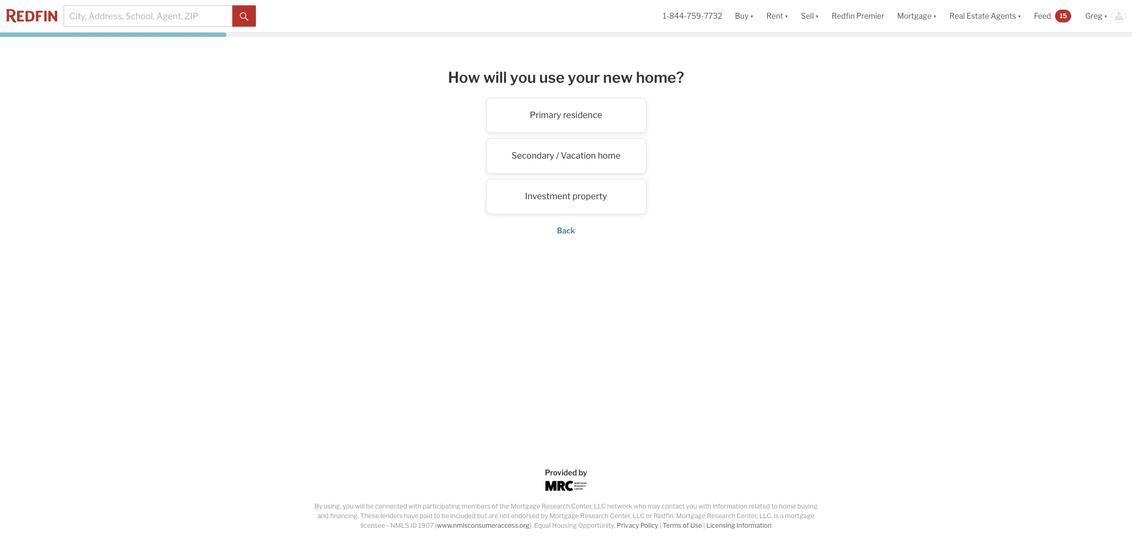 Task type: locate. For each thing, give the bounding box(es) containing it.
privacy
[[617, 522, 639, 530]]

1 horizontal spatial home
[[779, 503, 797, 511]]

secondary
[[512, 151, 555, 161]]

1 horizontal spatial center,
[[610, 512, 632, 520]]

1 ▾ from the left
[[751, 11, 754, 21]]

of left the
[[492, 503, 498, 511]]

you up financing.
[[343, 503, 354, 511]]

how will you use your new home?
[[448, 68, 685, 87]]

of left use
[[683, 522, 689, 530]]

may
[[648, 503, 661, 511]]

to up (
[[434, 512, 440, 520]]

1 vertical spatial home
[[779, 503, 797, 511]]

0 vertical spatial be
[[366, 503, 374, 511]]

1 horizontal spatial be
[[442, 512, 449, 520]]

not
[[500, 512, 510, 520]]

0 vertical spatial of
[[492, 503, 498, 511]]

id
[[411, 522, 417, 530]]

|
[[660, 522, 662, 530], [704, 522, 705, 530]]

licensing information link
[[707, 522, 772, 530]]

0 horizontal spatial you
[[343, 503, 354, 511]]

using,
[[324, 503, 342, 511]]

to up is
[[772, 503, 778, 511]]

privacy policy link
[[617, 522, 659, 530]]

will right how
[[484, 68, 507, 87]]

opportunity.
[[579, 522, 616, 530]]

you for using,
[[343, 503, 354, 511]]

0 horizontal spatial |
[[660, 522, 662, 530]]

| right use
[[704, 522, 705, 530]]

terms of use link
[[663, 522, 702, 530]]

premier
[[857, 11, 885, 21]]

sell
[[802, 11, 814, 21]]

real
[[950, 11, 966, 21]]

be
[[366, 503, 374, 511], [442, 512, 449, 520]]

0 vertical spatial home
[[598, 151, 621, 161]]

0 horizontal spatial will
[[355, 503, 365, 511]]

policy
[[641, 522, 659, 530]]

▾
[[751, 11, 754, 21], [785, 11, 789, 21], [816, 11, 819, 21], [934, 11, 937, 21], [1018, 11, 1022, 21], [1105, 11, 1108, 21]]

be up these
[[366, 503, 374, 511]]

licensing
[[707, 522, 736, 530]]

center, up the information
[[737, 512, 759, 520]]

| down redfin.
[[660, 522, 662, 530]]

participating
[[423, 503, 461, 511]]

▾ right sell
[[816, 11, 819, 21]]

sell ▾ button
[[802, 0, 819, 32]]

mortgage up use
[[677, 512, 706, 520]]

0 horizontal spatial llc
[[594, 503, 606, 511]]

equal
[[535, 522, 551, 530]]

home inside option group
[[598, 151, 621, 161]]

with up use
[[699, 503, 712, 511]]

llc
[[594, 503, 606, 511], [633, 512, 645, 520]]

to
[[772, 503, 778, 511], [434, 512, 440, 520]]

0 horizontal spatial to
[[434, 512, 440, 520]]

/
[[557, 151, 559, 161]]

primary
[[530, 110, 562, 120]]

3 ▾ from the left
[[816, 11, 819, 21]]

by inside by using, you will be connected with participating members of the mortgage research center, llc network who may contact you with information related to home buying and financing. these lenders have paid to be included but are not endorsed by mortgage research center, llc or redfin. mortgage research center, llc. is a mortgage licensee - nmls id 1907 (
[[541, 512, 548, 520]]

1-
[[663, 11, 670, 21]]

be down participating
[[442, 512, 449, 520]]

home up a
[[779, 503, 797, 511]]

you for will
[[510, 68, 537, 87]]

research up opportunity.
[[581, 512, 609, 520]]

by using, you will be connected with participating members of the mortgage research center, llc network who may contact you with information related to home buying and financing. these lenders have paid to be included but are not endorsed by mortgage research center, llc or redfin. mortgage research center, llc. is a mortgage licensee - nmls id 1907 (
[[315, 503, 818, 530]]

mortgage ▾
[[898, 11, 937, 21]]

research
[[542, 503, 570, 511], [581, 512, 609, 520], [707, 512, 736, 520]]

you right contact
[[687, 503, 698, 511]]

have
[[404, 512, 419, 520]]

▾ right greg
[[1105, 11, 1108, 21]]

home
[[598, 151, 621, 161], [779, 503, 797, 511]]

you
[[510, 68, 537, 87], [343, 503, 354, 511], [687, 503, 698, 511]]

center, down network
[[610, 512, 632, 520]]

buy ▾
[[736, 11, 754, 21]]

1 horizontal spatial of
[[683, 522, 689, 530]]

vacation
[[561, 151, 596, 161]]

5 ▾ from the left
[[1018, 11, 1022, 21]]

center,
[[572, 503, 593, 511], [610, 512, 632, 520], [737, 512, 759, 520]]

0 vertical spatial to
[[772, 503, 778, 511]]

1 horizontal spatial llc
[[633, 512, 645, 520]]

submit search image
[[240, 12, 249, 21]]

mortgage left real
[[898, 11, 932, 21]]

1 horizontal spatial with
[[699, 503, 712, 511]]

▾ for buy ▾
[[751, 11, 754, 21]]

back
[[557, 226, 575, 235]]

included
[[451, 512, 476, 520]]

▾ left real
[[934, 11, 937, 21]]

0 horizontal spatial home
[[598, 151, 621, 161]]

with up have
[[409, 503, 422, 511]]

1 vertical spatial by
[[541, 512, 548, 520]]

provided by
[[545, 468, 588, 477]]

by up equal
[[541, 512, 548, 520]]

1 horizontal spatial |
[[704, 522, 705, 530]]

0 horizontal spatial by
[[541, 512, 548, 520]]

use
[[540, 68, 565, 87]]

greg ▾
[[1086, 11, 1108, 21]]

research up "licensing"
[[707, 512, 736, 520]]

who
[[634, 503, 647, 511]]

will
[[484, 68, 507, 87], [355, 503, 365, 511]]

2 horizontal spatial center,
[[737, 512, 759, 520]]

1 vertical spatial of
[[683, 522, 689, 530]]

of inside by using, you will be connected with participating members of the mortgage research center, llc network who may contact you with information related to home buying and financing. these lenders have paid to be included but are not endorsed by mortgage research center, llc or redfin. mortgage research center, llc. is a mortgage licensee - nmls id 1907 (
[[492, 503, 498, 511]]

0 vertical spatial llc
[[594, 503, 606, 511]]

0 horizontal spatial research
[[542, 503, 570, 511]]

▾ right agents
[[1018, 11, 1022, 21]]

you left "use"
[[510, 68, 537, 87]]

research up housing
[[542, 503, 570, 511]]

buy ▾ button
[[736, 0, 754, 32]]

home right vacation
[[598, 151, 621, 161]]

6 ▾ from the left
[[1105, 11, 1108, 21]]

redfin premier button
[[826, 0, 891, 32]]

llc up privacy policy link
[[633, 512, 645, 520]]

buy ▾ button
[[729, 0, 761, 32]]

0 horizontal spatial of
[[492, 503, 498, 511]]

redfin.
[[654, 512, 675, 520]]

1 vertical spatial will
[[355, 503, 365, 511]]

▾ right the rent
[[785, 11, 789, 21]]

estate
[[967, 11, 990, 21]]

lenders
[[381, 512, 403, 520]]

www.nmlsconsumeraccess.org link
[[437, 522, 530, 530]]

1 horizontal spatial you
[[510, 68, 537, 87]]

0 horizontal spatial be
[[366, 503, 374, 511]]

1 | from the left
[[660, 522, 662, 530]]

your
[[568, 68, 600, 87]]

2 horizontal spatial you
[[687, 503, 698, 511]]

1 horizontal spatial by
[[579, 468, 588, 477]]

1 horizontal spatial will
[[484, 68, 507, 87]]

2 ▾ from the left
[[785, 11, 789, 21]]

▾ for rent ▾
[[785, 11, 789, 21]]

redfin
[[832, 11, 855, 21]]

network
[[608, 503, 633, 511]]

financing.
[[330, 512, 359, 520]]

mortgage ▾ button
[[891, 0, 944, 32]]

1-844-759-7732 link
[[663, 11, 723, 21]]

agents
[[992, 11, 1017, 21]]

1 vertical spatial to
[[434, 512, 440, 520]]

0 horizontal spatial with
[[409, 503, 422, 511]]

rent ▾ button
[[767, 0, 789, 32]]

new home?
[[603, 68, 685, 87]]

City, Address, School, Agent, ZIP search field
[[64, 5, 233, 27]]

llc up opportunity.
[[594, 503, 606, 511]]

mortgage research center image
[[546, 481, 587, 491]]

center, up opportunity.
[[572, 503, 593, 511]]

or
[[646, 512, 653, 520]]

by up mortgage research center image on the bottom
[[579, 468, 588, 477]]

4 ▾ from the left
[[934, 11, 937, 21]]

rent ▾
[[767, 11, 789, 21]]

▾ right "buy"
[[751, 11, 754, 21]]

feed
[[1035, 11, 1052, 21]]

will up these
[[355, 503, 365, 511]]

).
[[530, 522, 533, 530]]

1 horizontal spatial to
[[772, 503, 778, 511]]



Task type: describe. For each thing, give the bounding box(es) containing it.
sell ▾
[[802, 11, 819, 21]]

mortgage ▾ button
[[898, 0, 937, 32]]

mortgage up endorsed
[[511, 503, 541, 511]]

property
[[573, 191, 607, 201]]

1 horizontal spatial research
[[581, 512, 609, 520]]

back button
[[557, 226, 575, 235]]

real estate agents ▾ link
[[950, 0, 1022, 32]]

by
[[315, 503, 323, 511]]

mortgage inside dropdown button
[[898, 11, 932, 21]]

contact
[[662, 503, 685, 511]]

1907
[[419, 522, 434, 530]]

housing
[[553, 522, 577, 530]]

a
[[781, 512, 784, 520]]

but
[[477, 512, 488, 520]]

endorsed
[[511, 512, 540, 520]]

how
[[448, 68, 481, 87]]

www.nmlsconsumeraccess.org
[[437, 522, 530, 530]]

the
[[500, 503, 510, 511]]

are
[[489, 512, 499, 520]]

related
[[749, 503, 770, 511]]

investment
[[525, 191, 571, 201]]

buy
[[736, 11, 749, 21]]

provided
[[545, 468, 577, 477]]

connected
[[375, 503, 407, 511]]

how will you use your new home? option group
[[353, 98, 780, 214]]

mortgage up housing
[[550, 512, 579, 520]]

759-
[[687, 11, 704, 21]]

▾ for sell ▾
[[816, 11, 819, 21]]

sell ▾ button
[[795, 0, 826, 32]]

2 with from the left
[[699, 503, 712, 511]]

1 vertical spatial be
[[442, 512, 449, 520]]

redfin premier
[[832, 11, 885, 21]]

0 horizontal spatial center,
[[572, 503, 593, 511]]

information
[[713, 503, 748, 511]]

1 vertical spatial llc
[[633, 512, 645, 520]]

real estate agents ▾ button
[[944, 0, 1028, 32]]

7732
[[704, 11, 723, 21]]

investment property
[[525, 191, 607, 201]]

of for members
[[492, 503, 498, 511]]

will inside by using, you will be connected with participating members of the mortgage research center, llc network who may contact you with information related to home buying and financing. these lenders have paid to be included but are not endorsed by mortgage research center, llc or redfin. mortgage research center, llc. is a mortgage licensee - nmls id 1907 (
[[355, 503, 365, 511]]

rent ▾ button
[[761, 0, 795, 32]]

and
[[318, 512, 329, 520]]

2 horizontal spatial research
[[707, 512, 736, 520]]

▾ for greg ▾
[[1105, 11, 1108, 21]]

these
[[361, 512, 379, 520]]

-
[[387, 522, 389, 530]]

greg
[[1086, 11, 1103, 21]]

www.nmlsconsumeraccess.org ). equal housing opportunity. privacy policy | terms of use | licensing information
[[437, 522, 772, 530]]

licensee
[[361, 522, 385, 530]]

use
[[691, 522, 702, 530]]

buying
[[798, 503, 818, 511]]

2 | from the left
[[704, 522, 705, 530]]

terms
[[663, 522, 682, 530]]

llc.
[[760, 512, 773, 520]]

▾ for mortgage ▾
[[934, 11, 937, 21]]

rent
[[767, 11, 784, 21]]

15
[[1060, 12, 1068, 20]]

is
[[774, 512, 779, 520]]

(
[[435, 522, 437, 530]]

844-
[[670, 11, 687, 21]]

members
[[462, 503, 491, 511]]

real estate agents ▾
[[950, 11, 1022, 21]]

primary residence
[[530, 110, 603, 120]]

secondary / vacation home
[[512, 151, 621, 161]]

paid
[[420, 512, 433, 520]]

information
[[737, 522, 772, 530]]

of for terms
[[683, 522, 689, 530]]

home inside by using, you will be connected with participating members of the mortgage research center, llc network who may contact you with information related to home buying and financing. these lenders have paid to be included but are not endorsed by mortgage research center, llc or redfin. mortgage research center, llc. is a mortgage licensee - nmls id 1907 (
[[779, 503, 797, 511]]

residence
[[563, 110, 603, 120]]

mortgage
[[786, 512, 815, 520]]

nmls
[[391, 522, 409, 530]]

1 with from the left
[[409, 503, 422, 511]]

0 vertical spatial will
[[484, 68, 507, 87]]

0 vertical spatial by
[[579, 468, 588, 477]]



Task type: vqa. For each thing, say whether or not it's contained in the screenshot.
'Homes' inside the the # of homes sold (single family homes) 62
no



